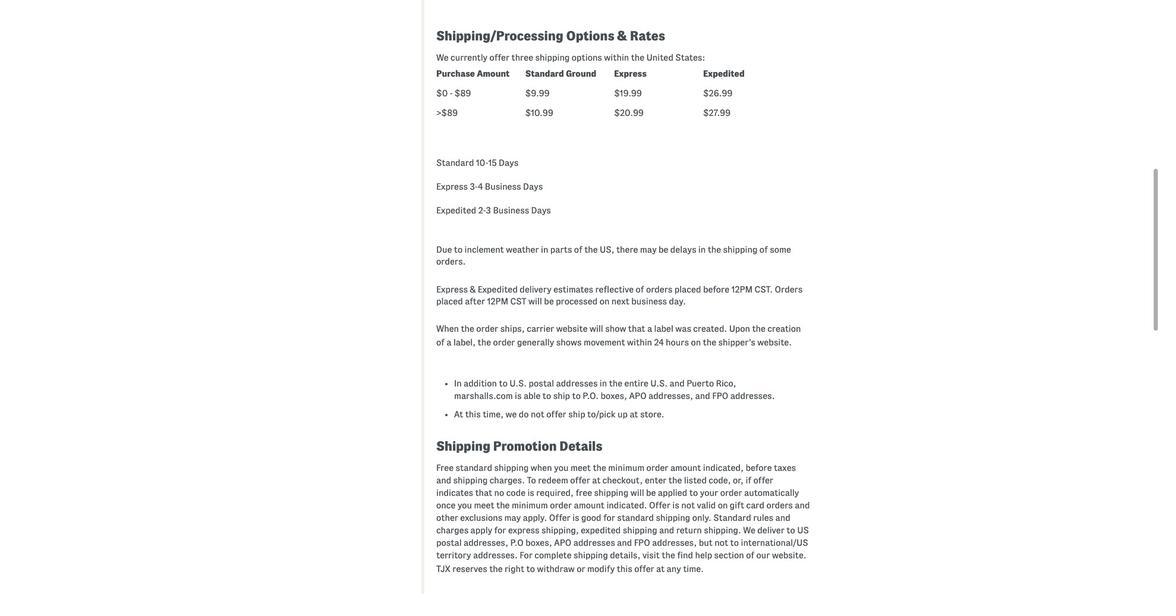 Task type: describe. For each thing, give the bounding box(es) containing it.
3
[[486, 206, 491, 215]]

standard ground
[[526, 69, 597, 78]]

order down ships,
[[493, 338, 515, 347]]

modify
[[588, 564, 615, 574]]

10-
[[476, 158, 489, 168]]

1 horizontal spatial for
[[604, 513, 615, 523]]

the right upon
[[753, 324, 766, 334]]

boxes, inside free standard shipping when you meet the minimum order amount indicated, before taxes and shipping charges. to redeem offer at checkout, enter the listed code, or, if offer indicates that no code is required, free shipping will be applied to your order automatically once you meet the minimum order amount indicated. offer is not valid on gift card orders and other exclusions may apply. offer is good for standard shipping only. standard rules and charges apply for express shipping, expedited shipping and return shipping. we deliver to us postal addresses, p.o boxes, apo addresses and fpo addresses, but not to international/us territory addresses. for complete shipping details, visit the find help section of our website. tjx reserves the right to withdraw or modify this offer at any time.
[[526, 538, 552, 548]]

1 horizontal spatial standard
[[617, 513, 654, 523]]

1 horizontal spatial a
[[648, 324, 652, 334]]

entire
[[625, 379, 649, 388]]

shows
[[556, 338, 582, 347]]

before inside express & expedited delivery estimates reflective of orders placed before 12pm cst. orders placed after 12pm cst will be processed on next business day.
[[704, 285, 730, 294]]

visit
[[643, 550, 660, 560]]

& inside express & expedited delivery estimates reflective of orders placed before 12pm cst. orders placed after 12pm cst will be processed on next business day.
[[470, 285, 476, 294]]

0 vertical spatial within
[[604, 53, 629, 62]]

show
[[606, 324, 627, 334]]

offer up amount in the left top of the page
[[490, 53, 510, 62]]

1 u.s. from the left
[[510, 379, 527, 388]]

for
[[520, 550, 533, 560]]

will inside "when the order ships, carrier website will show that a label was created. upon the creation of a label, the order generally shows movement within 24 hours on the shipper's website."
[[590, 324, 604, 334]]

business for 4
[[485, 182, 521, 191]]

at this time, we do not offer ship to/pick up at store.
[[454, 410, 665, 419]]

0 vertical spatial amount
[[671, 463, 701, 473]]

addresses, inside "in addition to u.s. postal addresses in the entire u.s. and puerto rico, marshalls.com is able to ship to p.o. boxes, apo addresses, and fpo addresses."
[[649, 391, 694, 401]]

orders inside express & expedited delivery estimates reflective of orders placed before 12pm cst. orders placed after 12pm cst will be processed on next business day.
[[646, 285, 673, 294]]

postal inside "in addition to u.s. postal addresses in the entire u.s. and puerto rico, marshalls.com is able to ship to p.o. boxes, apo addresses, and fpo addresses."
[[529, 379, 554, 388]]

indicates
[[437, 488, 473, 498]]

business
[[632, 297, 667, 306]]

p.o
[[511, 538, 524, 548]]

$20.99
[[614, 108, 644, 118]]

next
[[612, 297, 630, 306]]

apo inside "in addition to u.s. postal addresses in the entire u.s. and puerto rico, marshalls.com is able to ship to p.o. boxes, apo addresses, and fpo addresses."
[[630, 391, 647, 401]]

card
[[747, 501, 765, 510]]

$9.99
[[526, 88, 550, 98]]

1 vertical spatial ship
[[569, 410, 586, 419]]

label
[[654, 324, 674, 334]]

withdraw
[[537, 564, 575, 574]]

due
[[437, 245, 452, 255]]

deliver
[[758, 526, 785, 535]]

standard for standard 10-15 days
[[437, 158, 474, 168]]

the left right
[[490, 564, 503, 574]]

the inside "in addition to u.s. postal addresses in the entire u.s. and puerto rico, marshalls.com is able to ship to p.o. boxes, apo addresses, and fpo addresses."
[[609, 379, 623, 388]]

postal inside free standard shipping when you meet the minimum order amount indicated, before taxes and shipping charges. to redeem offer at checkout, enter the listed code, or, if offer indicates that no code is required, free shipping will be applied to your order automatically once you meet the minimum order amount indicated. offer is not valid on gift card orders and other exclusions may apply. offer is good for standard shipping only. standard rules and charges apply for express shipping, expedited shipping and return shipping. we deliver to us postal addresses, p.o boxes, apo addresses and fpo addresses, but not to international/us territory addresses. for complete shipping details, visit the find help section of our website. tjx reserves the right to withdraw or modify this offer at any time.
[[437, 538, 462, 548]]

0 horizontal spatial amount
[[574, 501, 605, 510]]

if
[[746, 476, 752, 485]]

purchase
[[437, 69, 475, 78]]

created.
[[694, 324, 728, 334]]

0 horizontal spatial 12pm
[[487, 297, 509, 306]]

0 vertical spatial 12pm
[[732, 285, 753, 294]]

0 horizontal spatial in
[[541, 245, 549, 255]]

1 horizontal spatial minimum
[[609, 463, 645, 473]]

0 horizontal spatial not
[[531, 410, 545, 419]]

website
[[556, 324, 588, 334]]

time.
[[683, 564, 704, 574]]

rico,
[[716, 379, 737, 388]]

order up gift
[[721, 488, 743, 498]]

after
[[465, 297, 485, 306]]

delays
[[671, 245, 697, 255]]

we inside free standard shipping when you meet the minimum order amount indicated, before taxes and shipping charges. to redeem offer at checkout, enter the listed code, or, if offer indicates that no code is required, free shipping will be applied to your order automatically once you meet the minimum order amount indicated. offer is not valid on gift card orders and other exclusions may apply. offer is good for standard shipping only. standard rules and charges apply for express shipping, expedited shipping and return shipping. we deliver to us postal addresses, p.o boxes, apo addresses and fpo addresses, but not to international/us territory addresses. for complete shipping details, visit the find help section of our website. tjx reserves the right to withdraw or modify this offer at any time.
[[744, 526, 756, 535]]

addresses inside free standard shipping when you meet the minimum order amount indicated, before taxes and shipping charges. to redeem offer at checkout, enter the listed code, or, if offer indicates that no code is required, free shipping will be applied to your order automatically once you meet the minimum order amount indicated. offer is not valid on gift card orders and other exclusions may apply. offer is good for standard shipping only. standard rules and charges apply for express shipping, expedited shipping and return shipping. we deliver to us postal addresses, p.o boxes, apo addresses and fpo addresses, but not to international/us territory addresses. for complete shipping details, visit the find help section of our website. tjx reserves the right to withdraw or modify this offer at any time.
[[574, 538, 615, 548]]

complete
[[535, 550, 572, 560]]

1 vertical spatial offer
[[549, 513, 571, 523]]

the down created.
[[703, 338, 717, 347]]

when
[[437, 324, 459, 334]]

the down "no"
[[497, 501, 510, 510]]

apply.
[[523, 513, 547, 523]]

and left the puerto
[[670, 379, 685, 388]]

free
[[576, 488, 592, 498]]

1 horizontal spatial placed
[[675, 285, 701, 294]]

2-
[[479, 206, 486, 215]]

offer up free
[[571, 476, 591, 485]]

orders inside free standard shipping when you meet the minimum order amount indicated, before taxes and shipping charges. to redeem offer at checkout, enter the listed code, or, if offer indicates that no code is required, free shipping will be applied to your order automatically once you meet the minimum order amount indicated. offer is not valid on gift card orders and other exclusions may apply. offer is good for standard shipping only. standard rules and charges apply for express shipping, expedited shipping and return shipping. we deliver to us postal addresses, p.o boxes, apo addresses and fpo addresses, but not to international/us territory addresses. for complete shipping details, visit the find help section of our website. tjx reserves the right to withdraw or modify this offer at any time.
[[767, 501, 793, 510]]

$27.99
[[703, 108, 731, 118]]

us
[[798, 526, 809, 535]]

of inside "when the order ships, carrier website will show that a label was created. upon the creation of a label, the order generally shows movement within 24 hours on the shipper's website."
[[437, 338, 445, 347]]

orders.
[[437, 257, 466, 267]]

0 horizontal spatial at
[[593, 476, 601, 485]]

once
[[437, 501, 456, 510]]

carrier
[[527, 324, 554, 334]]

on inside free standard shipping when you meet the minimum order amount indicated, before taxes and shipping charges. to redeem offer at checkout, enter the listed code, or, if offer indicates that no code is required, free shipping will be applied to your order automatically once you meet the minimum order amount indicated. offer is not valid on gift card orders and other exclusions may apply. offer is good for standard shipping only. standard rules and charges apply for express shipping, expedited shipping and return shipping. we deliver to us postal addresses, p.o boxes, apo addresses and fpo addresses, but not to international/us territory addresses. for complete shipping details, visit the find help section of our website. tjx reserves the right to withdraw or modify this offer at any time.
[[718, 501, 728, 510]]

return
[[677, 526, 702, 535]]

express for express & expedited delivery estimates reflective of orders placed before 12pm cst. orders placed after 12pm cst will be processed on next business day.
[[437, 285, 468, 294]]

shipping inside due to inclement weather in parts of the us, there may be delays in the shipping of some orders.
[[723, 245, 758, 255]]

within inside "when the order ships, carrier website will show that a label was created. upon the creation of a label, the order generally shows movement within 24 hours on the shipper's website."
[[627, 338, 652, 347]]

and down the puerto
[[696, 391, 711, 401]]

that inside free standard shipping when you meet the minimum order amount indicated, before taxes and shipping charges. to redeem offer at checkout, enter the listed code, or, if offer indicates that no code is required, free shipping will be applied to your order automatically once you meet the minimum order amount indicated. offer is not valid on gift card orders and other exclusions may apply. offer is good for standard shipping only. standard rules and charges apply for express shipping, expedited shipping and return shipping. we deliver to us postal addresses, p.o boxes, apo addresses and fpo addresses, but not to international/us territory addresses. for complete shipping details, visit the find help section of our website. tjx reserves the right to withdraw or modify this offer at any time.
[[475, 488, 493, 498]]

the left united
[[631, 53, 645, 62]]

0 vertical spatial at
[[630, 410, 638, 419]]

find
[[677, 550, 693, 560]]

upon
[[730, 324, 751, 334]]

may inside free standard shipping when you meet the minimum order amount indicated, before taxes and shipping charges. to redeem offer at checkout, enter the listed code, or, if offer indicates that no code is required, free shipping will be applied to your order automatically once you meet the minimum order amount indicated. offer is not valid on gift card orders and other exclusions may apply. offer is good for standard shipping only. standard rules and charges apply for express shipping, expedited shipping and return shipping. we deliver to us postal addresses, p.o boxes, apo addresses and fpo addresses, but not to international/us territory addresses. for complete shipping details, visit the find help section of our website. tjx reserves the right to withdraw or modify this offer at any time.
[[505, 513, 521, 523]]

shipping
[[437, 439, 491, 453]]

to up the section
[[731, 538, 739, 548]]

only.
[[693, 513, 712, 523]]

our
[[757, 550, 770, 560]]

1 horizontal spatial meet
[[571, 463, 591, 473]]

checkout,
[[603, 476, 643, 485]]

to
[[527, 476, 536, 485]]

and up us
[[795, 501, 810, 510]]

addresses. inside free standard shipping when you meet the minimum order amount indicated, before taxes and shipping charges. to redeem offer at checkout, enter the listed code, or, if offer indicates that no code is required, free shipping will be applied to your order automatically once you meet the minimum order amount indicated. offer is not valid on gift card orders and other exclusions may apply. offer is good for standard shipping only. standard rules and charges apply for express shipping, expedited shipping and return shipping. we deliver to us postal addresses, p.o boxes, apo addresses and fpo addresses, but not to international/us territory addresses. for complete shipping details, visit the find help section of our website. tjx reserves the right to withdraw or modify this offer at any time.
[[473, 550, 518, 560]]

order down required,
[[550, 501, 572, 510]]

24
[[654, 338, 664, 347]]

movement
[[584, 338, 625, 347]]

store.
[[640, 410, 665, 419]]

be inside free standard shipping when you meet the minimum order amount indicated, before taxes and shipping charges. to redeem offer at checkout, enter the listed code, or, if offer indicates that no code is required, free shipping will be applied to your order automatically once you meet the minimum order amount indicated. offer is not valid on gift card orders and other exclusions may apply. offer is good for standard shipping only. standard rules and charges apply for express shipping, expedited shipping and return shipping. we deliver to us postal addresses, p.o boxes, apo addresses and fpo addresses, but not to international/us territory addresses. for complete shipping details, visit the find help section of our website. tjx reserves the right to withdraw or modify this offer at any time.
[[646, 488, 656, 498]]

addition
[[464, 379, 497, 388]]

tjx
[[437, 564, 451, 574]]

and left the return
[[660, 526, 675, 535]]

listed
[[684, 476, 707, 485]]

cst
[[511, 297, 527, 306]]

to right addition
[[499, 379, 508, 388]]

shipping up standard ground
[[536, 53, 570, 62]]

day.
[[669, 297, 686, 306]]

we
[[506, 410, 517, 419]]

right
[[505, 564, 525, 574]]

this inside free standard shipping when you meet the minimum order amount indicated, before taxes and shipping charges. to redeem offer at checkout, enter the listed code, or, if offer indicates that no code is required, free shipping will be applied to your order automatically once you meet the minimum order amount indicated. offer is not valid on gift card orders and other exclusions may apply. offer is good for standard shipping only. standard rules and charges apply for express shipping, expedited shipping and return shipping. we deliver to us postal addresses, p.o boxes, apo addresses and fpo addresses, but not to international/us territory addresses. for complete shipping details, visit the find help section of our website. tjx reserves the right to withdraw or modify this offer at any time.
[[617, 564, 633, 574]]

to down listed
[[690, 488, 698, 498]]

0 horizontal spatial for
[[495, 526, 506, 535]]

shipping up indicates
[[453, 476, 488, 485]]

shipping/processing
[[437, 28, 564, 43]]

is left good
[[573, 513, 580, 523]]

>$89
[[437, 108, 458, 118]]

purchase amount
[[437, 69, 510, 78]]

the left us, on the top right
[[585, 245, 598, 255]]

0 horizontal spatial this
[[465, 410, 481, 419]]

no
[[495, 488, 504, 498]]

gift
[[730, 501, 745, 510]]

the up the any
[[662, 550, 675, 560]]

generally
[[517, 338, 554, 347]]

the up label,
[[461, 324, 475, 334]]

0 vertical spatial &
[[618, 28, 628, 43]]

website. inside free standard shipping when you meet the minimum order amount indicated, before taxes and shipping charges. to redeem offer at checkout, enter the listed code, or, if offer indicates that no code is required, free shipping will be applied to your order automatically once you meet the minimum order amount indicated. offer is not valid on gift card orders and other exclusions may apply. offer is good for standard shipping only. standard rules and charges apply for express shipping, expedited shipping and return shipping. we deliver to us postal addresses, p.o boxes, apo addresses and fpo addresses, but not to international/us territory addresses. for complete shipping details, visit the find help section of our website. tjx reserves the right to withdraw or modify this offer at any time.
[[772, 550, 807, 560]]

us,
[[600, 245, 615, 255]]

shipping/processing options & rates
[[437, 28, 665, 43]]

business for 3
[[493, 206, 529, 215]]

1 vertical spatial you
[[458, 501, 472, 510]]

that inside "when the order ships, carrier website will show that a label was created. upon the creation of a label, the order generally shows movement within 24 hours on the shipper's website."
[[629, 324, 646, 334]]

shipping down "checkout,"
[[594, 488, 629, 498]]

delivery
[[520, 285, 552, 294]]

the up applied
[[669, 476, 682, 485]]

addresses. inside "in addition to u.s. postal addresses in the entire u.s. and puerto rico, marshalls.com is able to ship to p.o. boxes, apo addresses, and fpo addresses."
[[731, 391, 775, 401]]

to right able
[[543, 391, 551, 401]]

other
[[437, 513, 459, 523]]

ships,
[[501, 324, 525, 334]]

parts
[[551, 245, 572, 255]]

2 u.s. from the left
[[651, 379, 668, 388]]

reserves
[[453, 564, 488, 574]]

indicated.
[[607, 501, 647, 510]]

exclusions
[[461, 513, 503, 523]]

express 3-4 business days
[[437, 182, 543, 191]]

shipping.
[[704, 526, 742, 535]]

0 horizontal spatial meet
[[474, 501, 495, 510]]

addresses, down apply
[[464, 538, 509, 548]]

cst.
[[755, 285, 773, 294]]

enter
[[645, 476, 667, 485]]

fpo inside free standard shipping when you meet the minimum order amount indicated, before taxes and shipping charges. to redeem offer at checkout, enter the listed code, or, if offer indicates that no code is required, free shipping will be applied to your order automatically once you meet the minimum order amount indicated. offer is not valid on gift card orders and other exclusions may apply. offer is good for standard shipping only. standard rules and charges apply for express shipping, expedited shipping and return shipping. we deliver to us postal addresses, p.o boxes, apo addresses and fpo addresses, but not to international/us territory addresses. for complete shipping details, visit the find help section of our website. tjx reserves the right to withdraw or modify this offer at any time.
[[634, 538, 651, 548]]

is down applied
[[673, 501, 680, 510]]

order left ships,
[[477, 324, 499, 334]]

shipping up the charges.
[[495, 463, 529, 473]]

is inside "in addition to u.s. postal addresses in the entire u.s. and puerto rico, marshalls.com is able to ship to p.o. boxes, apo addresses, and fpo addresses."
[[515, 391, 522, 401]]

be inside due to inclement weather in parts of the us, there may be delays in the shipping of some orders.
[[659, 245, 669, 255]]

1 vertical spatial minimum
[[512, 501, 548, 510]]



Task type: vqa. For each thing, say whether or not it's contained in the screenshot.


Task type: locate. For each thing, give the bounding box(es) containing it.
1 horizontal spatial in
[[600, 379, 607, 388]]

boxes, up "for"
[[526, 538, 552, 548]]

not left valid
[[682, 501, 695, 510]]

and up details,
[[617, 538, 632, 548]]

to down "for"
[[527, 564, 535, 574]]

before inside free standard shipping when you meet the minimum order amount indicated, before taxes and shipping charges. to redeem offer at checkout, enter the listed code, or, if offer indicates that no code is required, free shipping will be applied to your order automatically once you meet the minimum order amount indicated. offer is not valid on gift card orders and other exclusions may apply. offer is good for standard shipping only. standard rules and charges apply for express shipping, expedited shipping and return shipping. we deliver to us postal addresses, p.o boxes, apo addresses and fpo addresses, but not to international/us territory addresses. for complete shipping details, visit the find help section of our website. tjx reserves the right to withdraw or modify this offer at any time.
[[746, 463, 772, 473]]

2 vertical spatial at
[[657, 564, 665, 574]]

1 vertical spatial orders
[[767, 501, 793, 510]]

on right "hours"
[[691, 338, 701, 347]]

0 vertical spatial website.
[[758, 338, 792, 347]]

1 horizontal spatial you
[[554, 463, 569, 473]]

taxes
[[774, 463, 796, 473]]

boxes, up up
[[601, 391, 628, 401]]

help
[[695, 550, 713, 560]]

express for express
[[614, 69, 647, 78]]

within
[[604, 53, 629, 62], [627, 338, 652, 347]]

0 horizontal spatial be
[[544, 297, 554, 306]]

1 horizontal spatial will
[[590, 324, 604, 334]]

valid
[[697, 501, 716, 510]]

at left "checkout,"
[[593, 476, 601, 485]]

be left 'delays'
[[659, 245, 669, 255]]

2 horizontal spatial not
[[715, 538, 729, 548]]

was
[[676, 324, 692, 334]]

may up express
[[505, 513, 521, 523]]

0 vertical spatial will
[[529, 297, 542, 306]]

or,
[[733, 476, 744, 485]]

rules
[[754, 513, 774, 523]]

0 horizontal spatial postal
[[437, 538, 462, 548]]

at
[[454, 410, 463, 419]]

to inside due to inclement weather in parts of the us, there may be delays in the shipping of some orders.
[[454, 245, 463, 255]]

apply
[[471, 526, 493, 535]]

will inside express & expedited delivery estimates reflective of orders placed before 12pm cst. orders placed after 12pm cst will be processed on next business day.
[[529, 297, 542, 306]]

addresses inside "in addition to u.s. postal addresses in the entire u.s. and puerto rico, marshalls.com is able to ship to p.o. boxes, apo addresses, and fpo addresses."
[[556, 379, 598, 388]]

fpo inside "in addition to u.s. postal addresses in the entire u.s. and puerto rico, marshalls.com is able to ship to p.o. boxes, apo addresses, and fpo addresses."
[[713, 391, 729, 401]]

1 horizontal spatial standard
[[526, 69, 564, 78]]

in right 'delays'
[[699, 245, 706, 255]]

addresses.
[[731, 391, 775, 401], [473, 550, 518, 560]]

the
[[631, 53, 645, 62], [585, 245, 598, 255], [708, 245, 721, 255], [461, 324, 475, 334], [753, 324, 766, 334], [478, 338, 491, 347], [703, 338, 717, 347], [609, 379, 623, 388], [593, 463, 607, 473], [669, 476, 682, 485], [497, 501, 510, 510], [662, 550, 675, 560], [490, 564, 503, 574]]

some
[[770, 245, 792, 255]]

in left "parts"
[[541, 245, 549, 255]]

0 vertical spatial be
[[659, 245, 669, 255]]

$89
[[455, 88, 471, 98]]

and
[[670, 379, 685, 388], [696, 391, 711, 401], [437, 476, 451, 485], [795, 501, 810, 510], [776, 513, 791, 523], [660, 526, 675, 535], [617, 538, 632, 548]]

not right do
[[531, 410, 545, 419]]

1 vertical spatial on
[[691, 338, 701, 347]]

standard
[[456, 463, 493, 473], [617, 513, 654, 523]]

0 horizontal spatial minimum
[[512, 501, 548, 510]]

for right apply
[[495, 526, 506, 535]]

expedited for expedited
[[703, 69, 745, 78]]

code,
[[709, 476, 731, 485]]

meet down details
[[571, 463, 591, 473]]

1 vertical spatial we
[[744, 526, 756, 535]]

and down free
[[437, 476, 451, 485]]

on inside express & expedited delivery estimates reflective of orders placed before 12pm cst. orders placed after 12pm cst will be processed on next business day.
[[600, 297, 610, 306]]

shipping up or
[[574, 550, 608, 560]]

0 vertical spatial fpo
[[713, 391, 729, 401]]

apo down "shipping,"
[[554, 538, 572, 548]]

in up to/pick
[[600, 379, 607, 388]]

0 vertical spatial apo
[[630, 391, 647, 401]]

creation
[[768, 324, 801, 334]]

1 horizontal spatial not
[[682, 501, 695, 510]]

12pm left cst
[[487, 297, 509, 306]]

up
[[618, 410, 628, 419]]

but
[[699, 538, 713, 548]]

in
[[541, 245, 549, 255], [699, 245, 706, 255], [600, 379, 607, 388]]

expedited
[[703, 69, 745, 78], [437, 206, 477, 215], [478, 285, 518, 294]]

international/us
[[741, 538, 809, 548]]

in inside "in addition to u.s. postal addresses in the entire u.s. and puerto rico, marshalls.com is able to ship to p.o. boxes, apo addresses, and fpo addresses."
[[600, 379, 607, 388]]

expedited inside express & expedited delivery estimates reflective of orders placed before 12pm cst. orders placed after 12pm cst will be processed on next business day.
[[478, 285, 518, 294]]

website. down international/us
[[772, 550, 807, 560]]

is left able
[[515, 391, 522, 401]]

1 vertical spatial will
[[590, 324, 604, 334]]

1 horizontal spatial fpo
[[713, 391, 729, 401]]

0 horizontal spatial standard
[[437, 158, 474, 168]]

1 vertical spatial not
[[682, 501, 695, 510]]

currently
[[451, 53, 488, 62]]

addresses. down rico,
[[731, 391, 775, 401]]

1 vertical spatial express
[[437, 182, 468, 191]]

0 vertical spatial days
[[523, 182, 543, 191]]

postal up able
[[529, 379, 554, 388]]

p.o.
[[583, 391, 599, 401]]

indicated,
[[703, 463, 744, 473]]

the right label,
[[478, 338, 491, 347]]

1 horizontal spatial may
[[640, 245, 657, 255]]

estimates
[[554, 285, 594, 294]]

not down shipping.
[[715, 538, 729, 548]]

website. inside "when the order ships, carrier website will show that a label was created. upon the creation of a label, the order generally shows movement within 24 hours on the shipper's website."
[[758, 338, 792, 347]]

0 vertical spatial not
[[531, 410, 545, 419]]

1 vertical spatial days
[[531, 206, 551, 215]]

addresses down expedited
[[574, 538, 615, 548]]

0 vertical spatial we
[[437, 53, 449, 62]]

0 horizontal spatial u.s.
[[510, 379, 527, 388]]

2 horizontal spatial at
[[657, 564, 665, 574]]

u.s. right entire
[[651, 379, 668, 388]]

0 vertical spatial before
[[704, 285, 730, 294]]

0 horizontal spatial offer
[[549, 513, 571, 523]]

of inside free standard shipping when you meet the minimum order amount indicated, before taxes and shipping charges. to redeem offer at checkout, enter the listed code, or, if offer indicates that no code is required, free shipping will be applied to your order automatically once you meet the minimum order amount indicated. offer is not valid on gift card orders and other exclusions may apply. offer is good for standard shipping only. standard rules and charges apply for express shipping, expedited shipping and return shipping. we deliver to us postal addresses, p.o boxes, apo addresses and fpo addresses, but not to international/us territory addresses. for complete shipping details, visit the find help section of our website. tjx reserves the right to withdraw or modify this offer at any time.
[[746, 550, 755, 560]]

0 horizontal spatial standard
[[456, 463, 493, 473]]

expedited left 2- at the left top of the page
[[437, 206, 477, 215]]

states:
[[676, 53, 706, 62]]

0 vertical spatial may
[[640, 245, 657, 255]]

of inside express & expedited delivery estimates reflective of orders placed before 12pm cst. orders placed after 12pm cst will be processed on next business day.
[[636, 285, 644, 294]]

a
[[648, 324, 652, 334], [447, 338, 452, 347]]

will up movement
[[590, 324, 604, 334]]

offer down applied
[[649, 501, 671, 510]]

a down when at the left of the page
[[447, 338, 452, 347]]

meet up exclusions on the left
[[474, 501, 495, 510]]

0 horizontal spatial you
[[458, 501, 472, 510]]

minimum
[[609, 463, 645, 473], [512, 501, 548, 510]]

business
[[485, 182, 521, 191], [493, 206, 529, 215]]

0 horizontal spatial apo
[[554, 538, 572, 548]]

will up indicated.
[[631, 488, 644, 498]]

0 vertical spatial for
[[604, 513, 615, 523]]

1 vertical spatial business
[[493, 206, 529, 215]]

minimum up "checkout,"
[[609, 463, 645, 473]]

1 vertical spatial standard
[[437, 158, 474, 168]]

0 horizontal spatial we
[[437, 53, 449, 62]]

the up "checkout,"
[[593, 463, 607, 473]]

1 vertical spatial addresses.
[[473, 550, 518, 560]]

time,
[[483, 410, 504, 419]]

expedited for expedited 2-3 business days
[[437, 206, 477, 215]]

on inside "when the order ships, carrier website will show that a label was created. upon the creation of a label, the order generally shows movement within 24 hours on the shipper's website."
[[691, 338, 701, 347]]

0 vertical spatial standard
[[456, 463, 493, 473]]

shipping up the return
[[656, 513, 691, 523]]

hours
[[666, 338, 689, 347]]

on left gift
[[718, 501, 728, 510]]

expedited up cst
[[478, 285, 518, 294]]

we up 'purchase'
[[437, 53, 449, 62]]

standard for standard ground
[[526, 69, 564, 78]]

express up after
[[437, 285, 468, 294]]

1 vertical spatial placed
[[437, 297, 463, 306]]

boxes, inside "in addition to u.s. postal addresses in the entire u.s. and puerto rico, marshalls.com is able to ship to p.o. boxes, apo addresses, and fpo addresses."
[[601, 391, 628, 401]]

0 vertical spatial minimum
[[609, 463, 645, 473]]

1 horizontal spatial we
[[744, 526, 756, 535]]

1 horizontal spatial at
[[630, 410, 638, 419]]

placed left after
[[437, 297, 463, 306]]

2 horizontal spatial will
[[631, 488, 644, 498]]

1 vertical spatial fpo
[[634, 538, 651, 548]]

standard down indicated.
[[617, 513, 654, 523]]

we currently offer three shipping options within the united states:
[[437, 53, 706, 62]]

addresses, up find at the right bottom of the page
[[653, 538, 697, 548]]

1 vertical spatial be
[[544, 297, 554, 306]]

1 horizontal spatial amount
[[671, 463, 701, 473]]

1 horizontal spatial addresses.
[[731, 391, 775, 401]]

order up enter
[[647, 463, 669, 473]]

1 vertical spatial 12pm
[[487, 297, 509, 306]]

offer up "shipping,"
[[549, 513, 571, 523]]

of
[[574, 245, 583, 255], [760, 245, 768, 255], [636, 285, 644, 294], [437, 338, 445, 347], [746, 550, 755, 560]]

postal
[[529, 379, 554, 388], [437, 538, 462, 548]]

may inside due to inclement weather in parts of the us, there may be delays in the shipping of some orders.
[[640, 245, 657, 255]]

1 horizontal spatial u.s.
[[651, 379, 668, 388]]

addresses. up right
[[473, 550, 518, 560]]

standard inside free standard shipping when you meet the minimum order amount indicated, before taxes and shipping charges. to redeem offer at checkout, enter the listed code, or, if offer indicates that no code is required, free shipping will be applied to your order automatically once you meet the minimum order amount indicated. offer is not valid on gift card orders and other exclusions may apply. offer is good for standard shipping only. standard rules and charges apply for express shipping, expedited shipping and return shipping. we deliver to us postal addresses, p.o boxes, apo addresses and fpo addresses, but not to international/us territory addresses. for complete shipping details, visit the find help section of our website. tjx reserves the right to withdraw or modify this offer at any time.
[[714, 513, 752, 523]]

code
[[506, 488, 526, 498]]

0 vertical spatial expedited
[[703, 69, 745, 78]]

details
[[560, 439, 603, 453]]

1 vertical spatial addresses
[[574, 538, 615, 548]]

at left the any
[[657, 564, 665, 574]]

shipping,
[[542, 526, 579, 535]]

15 days
[[489, 158, 519, 168]]

express & expedited delivery estimates reflective of orders placed before 12pm cst. orders placed after 12pm cst will be processed on next business day.
[[437, 285, 803, 306]]

express
[[508, 526, 540, 535]]

ship up at this time, we do not offer ship to/pick up at store.
[[553, 391, 570, 401]]

weather
[[506, 245, 539, 255]]

1 vertical spatial a
[[447, 338, 452, 347]]

2 vertical spatial expedited
[[478, 285, 518, 294]]

section
[[715, 550, 744, 560]]

meet
[[571, 463, 591, 473], [474, 501, 495, 510]]

0 horizontal spatial placed
[[437, 297, 463, 306]]

days for expedited 2-3 business days
[[531, 206, 551, 215]]

shipping
[[536, 53, 570, 62], [723, 245, 758, 255], [495, 463, 529, 473], [453, 476, 488, 485], [594, 488, 629, 498], [656, 513, 691, 523], [623, 526, 658, 535], [574, 550, 608, 560]]

1 vertical spatial before
[[746, 463, 772, 473]]

0 vertical spatial this
[[465, 410, 481, 419]]

apo inside free standard shipping when you meet the minimum order amount indicated, before taxes and shipping charges. to redeem offer at checkout, enter the listed code, or, if offer indicates that no code is required, free shipping will be applied to your order automatically once you meet the minimum order amount indicated. offer is not valid on gift card orders and other exclusions may apply. offer is good for standard shipping only. standard rules and charges apply for express shipping, expedited shipping and return shipping. we deliver to us postal addresses, p.o boxes, apo addresses and fpo addresses, but not to international/us territory addresses. for complete shipping details, visit the find help section of our website. tjx reserves the right to withdraw or modify this offer at any time.
[[554, 538, 572, 548]]

standard left 10-
[[437, 158, 474, 168]]

inclement
[[465, 245, 504, 255]]

express for express 3-4 business days
[[437, 182, 468, 191]]

is down the to
[[528, 488, 535, 498]]

placed up day.
[[675, 285, 701, 294]]

standard up $9.99
[[526, 69, 564, 78]]

of left some
[[760, 245, 768, 255]]

0 vertical spatial addresses.
[[731, 391, 775, 401]]

details,
[[610, 550, 641, 560]]

$10.99
[[526, 108, 554, 118]]

shipping up visit
[[623, 526, 658, 535]]

1 vertical spatial postal
[[437, 538, 462, 548]]

0 vertical spatial standard
[[526, 69, 564, 78]]

days for express 3-4 business days
[[523, 182, 543, 191]]

will inside free standard shipping when you meet the minimum order amount indicated, before taxes and shipping charges. to redeem offer at checkout, enter the listed code, or, if offer indicates that no code is required, free shipping will be applied to your order automatically once you meet the minimum order amount indicated. offer is not valid on gift card orders and other exclusions may apply. offer is good for standard shipping only. standard rules and charges apply for express shipping, expedited shipping and return shipping. we deliver to us postal addresses, p.o boxes, apo addresses and fpo addresses, but not to international/us territory addresses. for complete shipping details, visit the find help section of our website. tjx reserves the right to withdraw or modify this offer at any time.
[[631, 488, 644, 498]]

to left p.o.
[[572, 391, 581, 401]]

1 horizontal spatial apo
[[630, 391, 647, 401]]

0 vertical spatial you
[[554, 463, 569, 473]]

promotion
[[493, 439, 557, 453]]

the right 'delays'
[[708, 245, 721, 255]]

do
[[519, 410, 529, 419]]

label,
[[454, 338, 476, 347]]

order
[[477, 324, 499, 334], [493, 338, 515, 347], [647, 463, 669, 473], [721, 488, 743, 498], [550, 501, 572, 510]]

be down the delivery
[[544, 297, 554, 306]]

ground
[[566, 69, 597, 78]]

offer down visit
[[635, 564, 655, 574]]

be
[[659, 245, 669, 255], [544, 297, 554, 306], [646, 488, 656, 498]]

in addition to u.s. postal addresses in the entire u.s. and puerto rico, marshalls.com is able to ship to p.o. boxes, apo addresses, and fpo addresses.
[[454, 379, 775, 401]]

of right "parts"
[[574, 245, 583, 255]]

required,
[[537, 488, 574, 498]]

0 horizontal spatial on
[[600, 297, 610, 306]]

0 horizontal spatial fpo
[[634, 538, 651, 548]]

0 vertical spatial meet
[[571, 463, 591, 473]]

1 horizontal spatial offer
[[649, 501, 671, 510]]

territory
[[437, 550, 471, 560]]

0 vertical spatial a
[[648, 324, 652, 334]]

1 vertical spatial meet
[[474, 501, 495, 510]]

$19.99
[[614, 88, 642, 98]]

be inside express & expedited delivery estimates reflective of orders placed before 12pm cst. orders placed after 12pm cst will be processed on next business day.
[[544, 297, 554, 306]]

of up business
[[636, 285, 644, 294]]

0 horizontal spatial a
[[447, 338, 452, 347]]

addresses up p.o.
[[556, 379, 598, 388]]

1 vertical spatial amount
[[574, 501, 605, 510]]

4
[[478, 182, 483, 191]]

1 vertical spatial apo
[[554, 538, 572, 548]]

2 horizontal spatial in
[[699, 245, 706, 255]]

12pm left the cst.
[[732, 285, 753, 294]]

may
[[640, 245, 657, 255], [505, 513, 521, 523]]

redeem
[[538, 476, 569, 485]]

1 horizontal spatial before
[[746, 463, 772, 473]]

may right the 'there'
[[640, 245, 657, 255]]

charges
[[437, 526, 469, 535]]

on down reflective at top right
[[600, 297, 610, 306]]

offer right do
[[547, 410, 567, 419]]

charges.
[[490, 476, 525, 485]]

addresses,
[[649, 391, 694, 401], [464, 538, 509, 548], [653, 538, 697, 548]]

a left label
[[648, 324, 652, 334]]

amount up listed
[[671, 463, 701, 473]]

amount
[[477, 69, 510, 78]]

2 vertical spatial on
[[718, 501, 728, 510]]

0 horizontal spatial boxes,
[[526, 538, 552, 548]]

free
[[437, 463, 454, 473]]

standard down gift
[[714, 513, 752, 523]]

& up after
[[470, 285, 476, 294]]

will down the delivery
[[529, 297, 542, 306]]

minimum up apply. at left
[[512, 501, 548, 510]]

fpo up visit
[[634, 538, 651, 548]]

1 horizontal spatial that
[[629, 324, 646, 334]]

is
[[515, 391, 522, 401], [528, 488, 535, 498], [673, 501, 680, 510], [573, 513, 580, 523]]

to left us
[[787, 526, 796, 535]]

$26.99
[[703, 88, 733, 98]]

business right 4
[[485, 182, 521, 191]]

at right up
[[630, 410, 638, 419]]

1 horizontal spatial expedited
[[478, 285, 518, 294]]

1 horizontal spatial on
[[691, 338, 701, 347]]

1 vertical spatial within
[[627, 338, 652, 347]]

1 vertical spatial for
[[495, 526, 506, 535]]

offer right if
[[754, 476, 774, 485]]

offer
[[649, 501, 671, 510], [549, 513, 571, 523]]

2 vertical spatial not
[[715, 538, 729, 548]]

ship down p.o.
[[569, 410, 586, 419]]

this right at
[[465, 410, 481, 419]]

amount up good
[[574, 501, 605, 510]]

0 vertical spatial boxes,
[[601, 391, 628, 401]]

1 vertical spatial expedited
[[437, 206, 477, 215]]

reflective
[[596, 285, 634, 294]]

and up deliver
[[776, 513, 791, 523]]

addresses
[[556, 379, 598, 388], [574, 538, 615, 548]]

&
[[618, 28, 628, 43], [470, 285, 476, 294]]

standard down shipping
[[456, 463, 493, 473]]

that
[[629, 324, 646, 334], [475, 488, 493, 498]]

free standard shipping when you meet the minimum order amount indicated, before taxes and shipping charges. to redeem offer at checkout, enter the listed code, or, if offer indicates that no code is required, free shipping will be applied to your order automatically once you meet the minimum order amount indicated. offer is not valid on gift card orders and other exclusions may apply. offer is good for standard shipping only. standard rules and charges apply for express shipping, expedited shipping and return shipping. we deliver to us postal addresses, p.o boxes, apo addresses and fpo addresses, but not to international/us territory addresses. for complete shipping details, visit the find help section of our website. tjx reserves the right to withdraw or modify this offer at any time.
[[437, 463, 810, 574]]

0 horizontal spatial expedited
[[437, 206, 477, 215]]

2 horizontal spatial be
[[659, 245, 669, 255]]

2 vertical spatial express
[[437, 285, 468, 294]]

to/pick
[[588, 410, 616, 419]]

addresses, up store. at the right
[[649, 391, 694, 401]]

in
[[454, 379, 462, 388]]

0 vertical spatial that
[[629, 324, 646, 334]]

puerto
[[687, 379, 714, 388]]

ship inside "in addition to u.s. postal addresses in the entire u.s. and puerto rico, marshalls.com is able to ship to p.o. boxes, apo addresses, and fpo addresses."
[[553, 391, 570, 401]]

express inside express & expedited delivery estimates reflective of orders placed before 12pm cst. orders placed after 12pm cst will be processed on next business day.
[[437, 285, 468, 294]]



